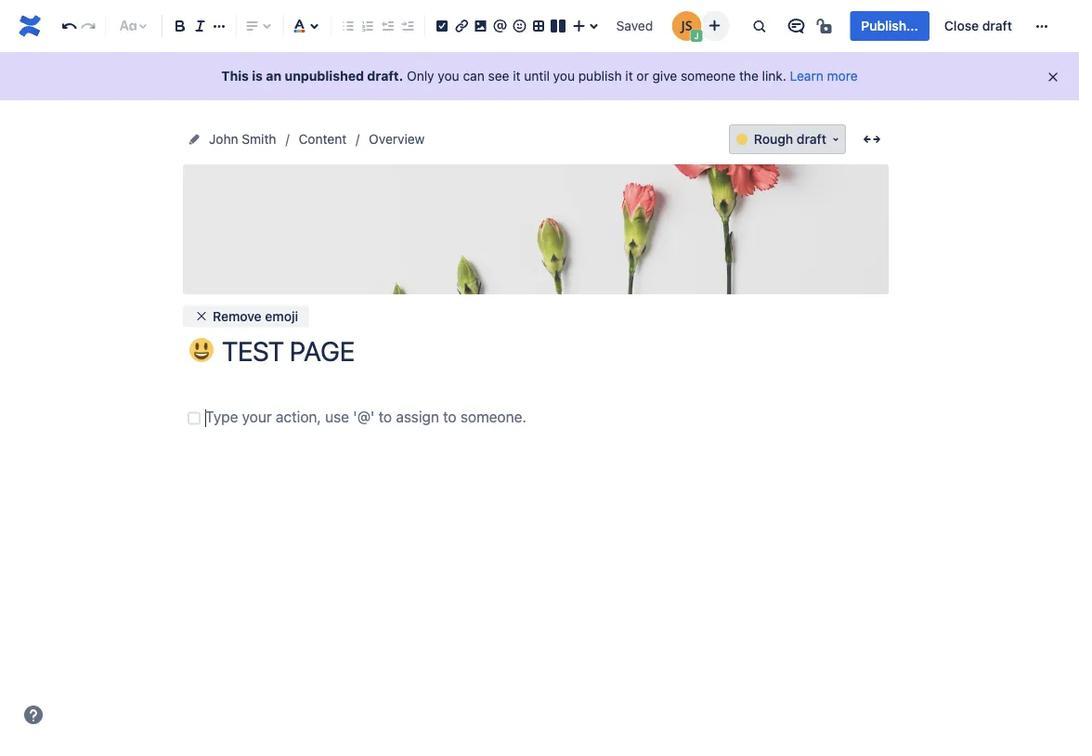 Task type: locate. For each thing, give the bounding box(es) containing it.
action item image
[[431, 15, 454, 37]]

table image
[[528, 15, 550, 37]]

an
[[266, 68, 282, 84]]

close
[[945, 18, 980, 33]]

you right the until
[[554, 68, 575, 84]]

0 horizontal spatial you
[[438, 68, 460, 84]]

it left or in the right of the page
[[626, 68, 634, 84]]

add image, video, or file image
[[470, 15, 492, 37]]

emoji image
[[509, 15, 531, 37]]

john smith image
[[672, 11, 702, 41]]

undo ⌘z image
[[58, 15, 80, 37]]

move this page image
[[187, 132, 202, 147]]

:smiley: image
[[190, 338, 214, 362], [190, 338, 214, 362]]

content link
[[299, 128, 347, 151]]

remove emoji button
[[183, 305, 309, 327]]

0 horizontal spatial it
[[513, 68, 521, 84]]

content
[[299, 132, 347, 147]]

unpublished
[[285, 68, 364, 84]]

link image
[[451, 15, 473, 37]]

update header image button
[[469, 206, 604, 253]]

overview
[[369, 132, 425, 147]]

more
[[828, 68, 858, 84]]

comment icon image
[[786, 15, 808, 37]]

it
[[513, 68, 521, 84], [626, 68, 634, 84]]

publish... button
[[851, 11, 930, 41]]

you
[[438, 68, 460, 84], [554, 68, 575, 84]]

image
[[563, 237, 598, 252]]

john smith
[[209, 132, 277, 147]]

redo ⌘⇧z image
[[77, 15, 99, 37]]

outdent ⇧tab image
[[377, 15, 399, 37]]

someone
[[681, 68, 736, 84]]

learn
[[791, 68, 824, 84]]

confluence image
[[15, 11, 45, 41]]

1 it from the left
[[513, 68, 521, 84]]

publish
[[579, 68, 622, 84]]

Main content area, start typing to enter text. text field
[[183, 406, 889, 432]]

help image
[[22, 705, 45, 727]]

dismiss image
[[1047, 70, 1061, 85]]

2 you from the left
[[554, 68, 575, 84]]

update header image
[[474, 237, 598, 252]]

publish...
[[862, 18, 919, 33]]

john
[[209, 132, 238, 147]]

1 horizontal spatial you
[[554, 68, 575, 84]]

bold ⌘b image
[[169, 15, 191, 37]]

this
[[222, 68, 249, 84]]

you left can
[[438, 68, 460, 84]]

more image
[[1032, 15, 1054, 37]]

remove emoji image
[[194, 309, 209, 324]]

no restrictions image
[[815, 15, 838, 37]]

invite to edit image
[[704, 14, 726, 37]]

bullet list ⌘⇧8 image
[[338, 15, 360, 37]]

can
[[463, 68, 485, 84]]

saved
[[617, 18, 654, 33]]

john smith link
[[209, 128, 277, 151]]

Give this page a title text field
[[222, 336, 889, 367]]

it right see
[[513, 68, 521, 84]]

1 horizontal spatial it
[[626, 68, 634, 84]]



Task type: describe. For each thing, give the bounding box(es) containing it.
remove emoji
[[213, 308, 298, 324]]

overview link
[[369, 128, 425, 151]]

draft
[[983, 18, 1013, 33]]

learn more link
[[791, 68, 858, 84]]

only
[[407, 68, 435, 84]]

indent tab image
[[396, 15, 418, 37]]

this is an unpublished draft. only you can see it until you publish it or give someone the link. learn more
[[222, 68, 858, 84]]

1 you from the left
[[438, 68, 460, 84]]

the
[[740, 68, 759, 84]]

italic ⌘i image
[[189, 15, 211, 37]]

2 it from the left
[[626, 68, 634, 84]]

give
[[653, 68, 678, 84]]

close draft
[[945, 18, 1013, 33]]

see
[[488, 68, 510, 84]]

smith
[[242, 132, 277, 147]]

make page full-width image
[[862, 128, 884, 151]]

numbered list ⌘⇧7 image
[[357, 15, 379, 37]]

find and replace image
[[749, 15, 771, 37]]

link.
[[763, 68, 787, 84]]

is
[[252, 68, 263, 84]]

mention image
[[489, 15, 512, 37]]

update
[[474, 237, 516, 252]]

more formatting image
[[208, 15, 230, 37]]

close draft button
[[934, 11, 1024, 41]]

or
[[637, 68, 649, 84]]

confluence image
[[15, 11, 45, 41]]

remove
[[213, 308, 262, 324]]

until
[[524, 68, 550, 84]]

emoji
[[265, 308, 298, 324]]

layouts image
[[547, 15, 570, 37]]

header
[[520, 237, 560, 252]]

draft.
[[368, 68, 404, 84]]



Task type: vqa. For each thing, say whether or not it's contained in the screenshot.
top 2
no



